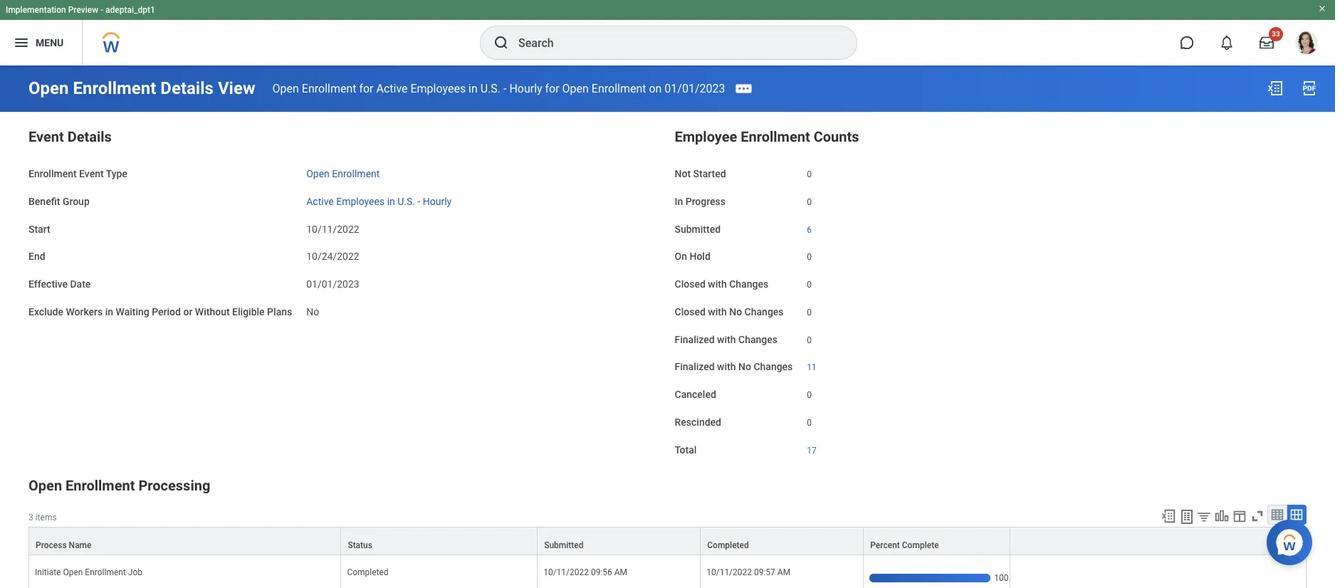 Task type: vqa. For each thing, say whether or not it's contained in the screenshot.


Task type: locate. For each thing, give the bounding box(es) containing it.
progress
[[686, 196, 726, 207]]

6 0 button from the top
[[807, 334, 814, 346]]

-
[[101, 5, 103, 15], [504, 82, 507, 95], [418, 196, 421, 207]]

1 vertical spatial u.s.
[[398, 196, 415, 207]]

in
[[469, 82, 478, 95], [387, 196, 395, 207], [105, 306, 113, 318]]

1 horizontal spatial in
[[387, 196, 395, 207]]

7 0 button from the top
[[807, 390, 814, 401]]

0 horizontal spatial 10/11/2022
[[306, 223, 359, 235]]

0 for in progress
[[807, 197, 812, 207]]

2 am from the left
[[778, 568, 791, 578]]

1 vertical spatial submitted
[[544, 541, 584, 551]]

5 0 button from the top
[[807, 307, 814, 318]]

1 horizontal spatial am
[[778, 568, 791, 578]]

1 horizontal spatial -
[[418, 196, 421, 207]]

toolbar inside "open enrollment processing" group
[[1155, 505, 1307, 527]]

close environment banner image
[[1319, 4, 1327, 13]]

cell
[[1011, 556, 1307, 588]]

33
[[1272, 30, 1281, 38]]

09:56
[[591, 568, 612, 578]]

0 horizontal spatial details
[[67, 128, 112, 145]]

open
[[28, 78, 69, 98], [273, 82, 299, 95], [562, 82, 589, 95], [306, 168, 330, 180], [28, 477, 62, 495], [63, 568, 83, 578]]

row containing initiate open enrollment job
[[28, 556, 1307, 588]]

2 row from the top
[[28, 556, 1307, 588]]

0 horizontal spatial u.s.
[[398, 196, 415, 207]]

details left view
[[160, 78, 214, 98]]

0 vertical spatial closed
[[675, 279, 706, 290]]

0 horizontal spatial for
[[359, 82, 374, 95]]

end element
[[306, 242, 359, 264]]

closed
[[675, 279, 706, 290], [675, 306, 706, 318]]

open enrollment processing group
[[28, 475, 1307, 588]]

no right plans
[[306, 306, 319, 318]]

2 0 button from the top
[[807, 196, 814, 208]]

open enrollment link
[[306, 165, 380, 180]]

with down the closed with changes
[[708, 306, 727, 318]]

0 horizontal spatial completed
[[347, 568, 389, 578]]

open for open enrollment details view
[[28, 78, 69, 98]]

details
[[160, 78, 214, 98], [67, 128, 112, 145]]

in
[[675, 196, 683, 207]]

cell inside "open enrollment processing" group
[[1011, 556, 1307, 588]]

total
[[675, 444, 697, 456]]

2 horizontal spatial in
[[469, 82, 478, 95]]

exclude
[[28, 306, 63, 318]]

changes up closed with no changes
[[730, 279, 769, 290]]

open enrollment
[[306, 168, 380, 180]]

toolbar
[[1155, 505, 1307, 527]]

10/11/2022 up end element
[[306, 223, 359, 235]]

0 vertical spatial hourly
[[510, 82, 543, 95]]

1 am from the left
[[615, 568, 628, 578]]

2 horizontal spatial 10/11/2022
[[707, 568, 752, 578]]

open enrollment details view main content
[[0, 66, 1336, 588]]

changes up finalized with no changes
[[739, 334, 778, 345]]

closed for closed with changes
[[675, 279, 706, 290]]

with for finalized with no changes
[[717, 361, 736, 373]]

1 horizontal spatial completed
[[708, 541, 749, 551]]

1 vertical spatial finalized
[[675, 361, 715, 373]]

1 finalized from the top
[[675, 334, 715, 345]]

open inside event details group
[[306, 168, 330, 180]]

open enrollment processing button
[[28, 477, 210, 495]]

completed button
[[701, 528, 864, 555]]

1 horizontal spatial 01/01/2023
[[665, 82, 725, 95]]

1 closed from the top
[[675, 279, 706, 290]]

0 horizontal spatial hourly
[[423, 196, 452, 207]]

started
[[693, 168, 726, 180]]

0 vertical spatial submitted
[[675, 223, 721, 235]]

with up closed with no changes
[[708, 279, 727, 290]]

0 vertical spatial in
[[469, 82, 478, 95]]

justify image
[[13, 34, 30, 51]]

start element
[[306, 215, 359, 236]]

employees inside event details group
[[336, 196, 385, 207]]

with
[[708, 279, 727, 290], [708, 306, 727, 318], [717, 334, 736, 345], [717, 361, 736, 373]]

changes left the 11
[[754, 361, 793, 373]]

11
[[807, 363, 817, 373]]

initiate open enrollment job
[[35, 568, 142, 578]]

no down finalized with changes at the bottom right of the page
[[739, 361, 751, 373]]

u.s.
[[481, 82, 501, 95], [398, 196, 415, 207]]

2 for from the left
[[545, 82, 560, 95]]

am
[[615, 568, 628, 578], [778, 568, 791, 578]]

1 horizontal spatial details
[[160, 78, 214, 98]]

1 row from the top
[[28, 527, 1307, 556]]

date
[[70, 279, 91, 290]]

menu
[[36, 37, 64, 48]]

open for open enrollment for active employees in u.s. - hourly for open enrollment on 01/01/2023
[[273, 82, 299, 95]]

1 vertical spatial employees
[[336, 196, 385, 207]]

changes
[[730, 279, 769, 290], [745, 306, 784, 318], [739, 334, 778, 345], [754, 361, 793, 373]]

1 horizontal spatial submitted
[[675, 223, 721, 235]]

closed down the closed with changes
[[675, 306, 706, 318]]

0 for finalized with changes
[[807, 335, 812, 345]]

name
[[69, 541, 92, 551]]

7 0 from the top
[[807, 390, 812, 400]]

initiate
[[35, 568, 61, 578]]

am right '09:56'
[[615, 568, 628, 578]]

process name button
[[29, 528, 341, 555]]

submitted up 10/11/2022 09:56 am
[[544, 541, 584, 551]]

finalized with no changes
[[675, 361, 793, 373]]

row
[[28, 527, 1307, 556], [28, 556, 1307, 588]]

active
[[376, 82, 408, 95], [306, 196, 334, 207]]

with down closed with no changes
[[717, 334, 736, 345]]

1 horizontal spatial hourly
[[510, 82, 543, 95]]

1 vertical spatial active
[[306, 196, 334, 207]]

10/11/2022
[[306, 223, 359, 235], [544, 568, 589, 578], [707, 568, 752, 578]]

0 horizontal spatial am
[[615, 568, 628, 578]]

6 0 from the top
[[807, 335, 812, 345]]

fullscreen image
[[1250, 509, 1266, 524]]

status button
[[341, 528, 537, 555]]

employees
[[411, 82, 466, 95], [336, 196, 385, 207]]

3 0 from the top
[[807, 252, 812, 262]]

finalized up canceled
[[675, 361, 715, 373]]

for
[[359, 82, 374, 95], [545, 82, 560, 95]]

enrollment
[[73, 78, 156, 98], [302, 82, 356, 95], [592, 82, 646, 95], [741, 128, 810, 145], [28, 168, 77, 180], [332, 168, 380, 180], [66, 477, 135, 495], [85, 568, 126, 578]]

completed up 10/11/2022 09:57 am
[[708, 541, 749, 551]]

4 0 from the top
[[807, 280, 812, 290]]

0 horizontal spatial -
[[101, 5, 103, 15]]

completed
[[708, 541, 749, 551], [347, 568, 389, 578]]

event left type
[[79, 168, 104, 180]]

0 horizontal spatial in
[[105, 306, 113, 318]]

1 vertical spatial in
[[387, 196, 395, 207]]

submitted up hold
[[675, 223, 721, 235]]

0 vertical spatial details
[[160, 78, 214, 98]]

10/11/2022 left 09:57
[[707, 568, 752, 578]]

0 horizontal spatial active
[[306, 196, 334, 207]]

on
[[649, 82, 662, 95]]

1 vertical spatial details
[[67, 128, 112, 145]]

percent
[[871, 541, 900, 551]]

with for finalized with changes
[[717, 334, 736, 345]]

1 vertical spatial hourly
[[423, 196, 452, 207]]

am right 09:57
[[778, 568, 791, 578]]

6 button
[[807, 224, 814, 235]]

event up enrollment event type
[[28, 128, 64, 145]]

8 0 from the top
[[807, 418, 812, 428]]

3 0 button from the top
[[807, 252, 814, 263]]

1 horizontal spatial 10/11/2022
[[544, 568, 589, 578]]

with down finalized with changes at the bottom right of the page
[[717, 361, 736, 373]]

2 vertical spatial -
[[418, 196, 421, 207]]

notifications large image
[[1220, 36, 1234, 50]]

employee enrollment counts
[[675, 128, 859, 145]]

no
[[306, 306, 319, 318], [730, 306, 742, 318], [739, 361, 751, 373]]

2 closed from the top
[[675, 306, 706, 318]]

hourly
[[510, 82, 543, 95], [423, 196, 452, 207]]

17
[[807, 446, 817, 456]]

complete
[[902, 541, 939, 551]]

details up enrollment event type
[[67, 128, 112, 145]]

10/11/2022 left '09:56'
[[544, 568, 589, 578]]

completed down status
[[347, 568, 389, 578]]

2 0 from the top
[[807, 197, 812, 207]]

1 0 button from the top
[[807, 169, 814, 180]]

10/11/2022 inside event details group
[[306, 223, 359, 235]]

0 button for finalized with changes
[[807, 334, 814, 346]]

0 for canceled
[[807, 390, 812, 400]]

0 vertical spatial -
[[101, 5, 103, 15]]

canceled
[[675, 389, 717, 400]]

0 vertical spatial 01/01/2023
[[665, 82, 725, 95]]

0 horizontal spatial employees
[[336, 196, 385, 207]]

implementation preview -   adeptai_dpt1
[[6, 5, 155, 15]]

0 vertical spatial u.s.
[[481, 82, 501, 95]]

inbox large image
[[1260, 36, 1274, 50]]

1 horizontal spatial event
[[79, 168, 104, 180]]

2 vertical spatial in
[[105, 306, 113, 318]]

5 0 from the top
[[807, 308, 812, 318]]

export to worksheets image
[[1179, 509, 1196, 526]]

2 horizontal spatial -
[[504, 82, 507, 95]]

changes up finalized with changes at the bottom right of the page
[[745, 306, 784, 318]]

am for 10/11/2022 09:56 am
[[615, 568, 628, 578]]

0 vertical spatial active
[[376, 82, 408, 95]]

enrollment inside group
[[741, 128, 810, 145]]

1 horizontal spatial for
[[545, 82, 560, 95]]

01/01/2023
[[665, 82, 725, 95], [306, 279, 359, 290]]

0 vertical spatial completed
[[708, 541, 749, 551]]

0 horizontal spatial 01/01/2023
[[306, 279, 359, 290]]

1 vertical spatial -
[[504, 82, 507, 95]]

2 finalized from the top
[[675, 361, 715, 373]]

on
[[675, 251, 687, 262]]

1 vertical spatial closed
[[675, 306, 706, 318]]

no for closed
[[730, 306, 742, 318]]

no up finalized with changes at the bottom right of the page
[[730, 306, 742, 318]]

0
[[807, 170, 812, 180], [807, 197, 812, 207], [807, 252, 812, 262], [807, 280, 812, 290], [807, 308, 812, 318], [807, 335, 812, 345], [807, 390, 812, 400], [807, 418, 812, 428]]

finalized for finalized with no changes
[[675, 361, 715, 373]]

preview
[[68, 5, 98, 15]]

completed element
[[347, 565, 389, 578]]

8 0 button from the top
[[807, 417, 814, 429]]

or
[[183, 306, 193, 318]]

0 button
[[807, 169, 814, 180], [807, 196, 814, 208], [807, 252, 814, 263], [807, 279, 814, 291], [807, 307, 814, 318], [807, 334, 814, 346], [807, 390, 814, 401], [807, 417, 814, 429]]

10/11/2022 09:57 am
[[707, 568, 791, 578]]

menu button
[[0, 20, 82, 66]]

4 0 button from the top
[[807, 279, 814, 291]]

0 vertical spatial event
[[28, 128, 64, 145]]

1 0 from the top
[[807, 170, 812, 180]]

menu banner
[[0, 0, 1336, 66]]

expand/collapse chart image
[[1215, 509, 1230, 524]]

active inside event details group
[[306, 196, 334, 207]]

1 vertical spatial completed
[[347, 568, 389, 578]]

in for active employees in u.s. - hourly
[[387, 196, 395, 207]]

closed down on hold
[[675, 279, 706, 290]]

finalized down closed with no changes
[[675, 334, 715, 345]]

0 horizontal spatial submitted
[[544, 541, 584, 551]]

1 horizontal spatial active
[[376, 82, 408, 95]]

0 for closed with no changes
[[807, 308, 812, 318]]

items
[[35, 513, 57, 523]]

0 vertical spatial employees
[[411, 82, 466, 95]]

0 vertical spatial finalized
[[675, 334, 715, 345]]

01/01/2023 down 10/24/2022
[[306, 279, 359, 290]]

process name
[[36, 541, 92, 551]]

1 vertical spatial 01/01/2023
[[306, 279, 359, 290]]

01/01/2023 right on
[[665, 82, 725, 95]]



Task type: describe. For each thing, give the bounding box(es) containing it.
submitted inside the employee enrollment counts group
[[675, 223, 721, 235]]

implementation
[[6, 5, 66, 15]]

not started
[[675, 168, 726, 180]]

view
[[218, 78, 255, 98]]

start
[[28, 223, 50, 235]]

09:57
[[754, 568, 776, 578]]

0 button for canceled
[[807, 390, 814, 401]]

1 vertical spatial event
[[79, 168, 104, 180]]

active employees in u.s. - hourly link
[[306, 193, 452, 207]]

hold
[[690, 251, 711, 262]]

rescinded
[[675, 417, 722, 428]]

initiate open enrollment job element
[[35, 565, 142, 578]]

10/24/2022
[[306, 251, 359, 262]]

6
[[807, 225, 812, 235]]

33 button
[[1252, 27, 1284, 58]]

finalized for finalized with changes
[[675, 334, 715, 345]]

effective date element
[[306, 270, 359, 291]]

closed with no changes
[[675, 306, 784, 318]]

plans
[[267, 306, 292, 318]]

row containing process name
[[28, 527, 1307, 556]]

with for closed with changes
[[708, 279, 727, 290]]

enrollment event type
[[28, 168, 127, 180]]

Search Workday  search field
[[519, 27, 828, 58]]

0 for closed with changes
[[807, 280, 812, 290]]

table image
[[1271, 508, 1285, 522]]

group
[[63, 196, 90, 207]]

0 button for in progress
[[807, 196, 814, 208]]

export to excel image
[[1161, 509, 1177, 524]]

11 button
[[807, 362, 819, 373]]

search image
[[493, 34, 510, 51]]

open enrollment for active employees in u.s. - hourly for open enrollment on 01/01/2023 link
[[273, 82, 725, 95]]

0 button for not started
[[807, 169, 814, 180]]

waiting
[[116, 306, 149, 318]]

- inside menu banner
[[101, 5, 103, 15]]

finalized with changes
[[675, 334, 778, 345]]

counts
[[814, 128, 859, 145]]

no inside event details group
[[306, 306, 319, 318]]

01/01/2023 inside event details group
[[306, 279, 359, 290]]

percent complete
[[871, 541, 939, 551]]

profile logan mcneil image
[[1296, 31, 1319, 57]]

open for open enrollment processing
[[28, 477, 62, 495]]

exclude workers in waiting period or without eligible plans element
[[306, 298, 319, 319]]

event details group
[[28, 125, 661, 319]]

on hold
[[675, 251, 711, 262]]

without
[[195, 306, 230, 318]]

closed for closed with no changes
[[675, 306, 706, 318]]

processing
[[138, 477, 210, 495]]

submitted button
[[538, 528, 700, 555]]

period
[[152, 306, 181, 318]]

job
[[128, 568, 142, 578]]

view printable version (pdf) image
[[1301, 80, 1319, 97]]

1 horizontal spatial u.s.
[[481, 82, 501, 95]]

end
[[28, 251, 45, 262]]

0 for rescinded
[[807, 418, 812, 428]]

- inside event details group
[[418, 196, 421, 207]]

effective
[[28, 279, 68, 290]]

employee
[[675, 128, 738, 145]]

10/11/2022 for 10/11/2022
[[306, 223, 359, 235]]

event details
[[28, 128, 112, 145]]

benefit group
[[28, 196, 90, 207]]

100.00%
[[995, 574, 1027, 584]]

completed inside popup button
[[708, 541, 749, 551]]

submitted inside popup button
[[544, 541, 584, 551]]

0 button for closed with changes
[[807, 279, 814, 291]]

percent complete button
[[864, 528, 1010, 555]]

effective date
[[28, 279, 91, 290]]

employee enrollment counts button
[[675, 128, 859, 145]]

with for closed with no changes
[[708, 306, 727, 318]]

type
[[106, 168, 127, 180]]

in progress
[[675, 196, 726, 207]]

u.s. inside active employees in u.s. - hourly link
[[398, 196, 415, 207]]

0 for not started
[[807, 170, 812, 180]]

0 button for closed with no changes
[[807, 307, 814, 318]]

3 items
[[28, 513, 57, 523]]

benefit
[[28, 196, 60, 207]]

hourly inside event details group
[[423, 196, 452, 207]]

10/11/2022 for 10/11/2022 09:57 am
[[707, 568, 752, 578]]

details inside group
[[67, 128, 112, 145]]

0 horizontal spatial event
[[28, 128, 64, 145]]

closed with changes
[[675, 279, 769, 290]]

open enrollment processing
[[28, 477, 210, 495]]

active employees in u.s. - hourly
[[306, 196, 452, 207]]

adeptai_dpt1
[[105, 5, 155, 15]]

open enrollment for active employees in u.s. - hourly for open enrollment on 01/01/2023
[[273, 82, 725, 95]]

not
[[675, 168, 691, 180]]

0 for on hold
[[807, 252, 812, 262]]

10/11/2022 09:56 am
[[544, 568, 628, 578]]

expand table image
[[1290, 508, 1304, 522]]

no for finalized
[[739, 361, 751, 373]]

process
[[36, 541, 67, 551]]

click to view/edit grid preferences image
[[1232, 509, 1248, 524]]

status
[[348, 541, 373, 551]]

open for open enrollment
[[306, 168, 330, 180]]

1 for from the left
[[359, 82, 374, 95]]

in for exclude workers in waiting period or without eligible plans
[[105, 306, 113, 318]]

0 button for rescinded
[[807, 417, 814, 429]]

workers
[[66, 306, 103, 318]]

event details button
[[28, 128, 112, 145]]

0 button for on hold
[[807, 252, 814, 263]]

eligible
[[232, 306, 265, 318]]

employee enrollment counts group
[[675, 125, 1307, 457]]

select to filter grid data image
[[1197, 510, 1212, 524]]

open enrollment details view
[[28, 78, 255, 98]]

3
[[28, 513, 33, 523]]

am for 10/11/2022 09:57 am
[[778, 568, 791, 578]]

1 horizontal spatial employees
[[411, 82, 466, 95]]

export to excel image
[[1267, 80, 1284, 97]]

exclude workers in waiting period or without eligible plans
[[28, 306, 292, 318]]

17 button
[[807, 445, 819, 456]]

10/11/2022 for 10/11/2022 09:56 am
[[544, 568, 589, 578]]



